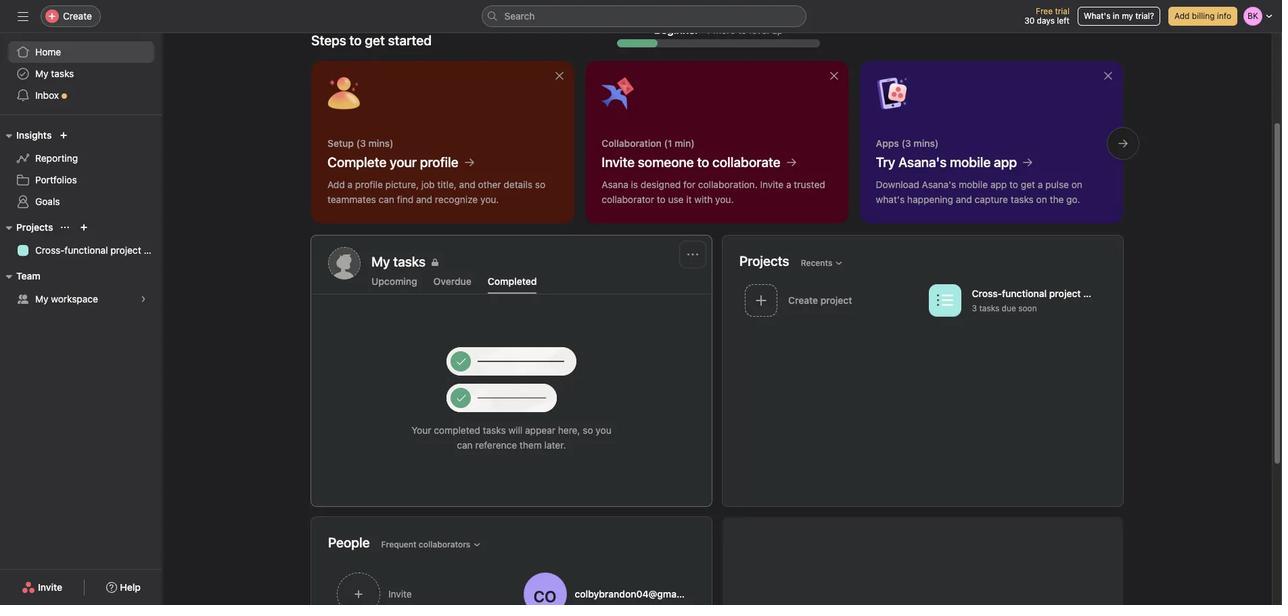 Task type: vqa. For each thing, say whether or not it's contained in the screenshot.
up
yes



Task type: describe. For each thing, give the bounding box(es) containing it.
search
[[505, 10, 535, 22]]

go.
[[1067, 194, 1081, 205]]

will
[[509, 424, 523, 436]]

job
[[422, 179, 435, 190]]

home
[[35, 46, 61, 58]]

invite inside button
[[38, 581, 62, 593]]

plan for cross-functional project plan 3 tasks due soon
[[1084, 288, 1103, 299]]

later.
[[545, 439, 566, 451]]

new image
[[60, 131, 68, 139]]

teammates
[[328, 194, 376, 205]]

happening
[[908, 194, 954, 205]]

what's
[[1084, 11, 1111, 21]]

profile for your
[[420, 154, 459, 170]]

my
[[1122, 11, 1134, 21]]

my tasks link
[[372, 252, 695, 271]]

30
[[1025, 16, 1035, 26]]

collaborators
[[419, 539, 471, 549]]

create
[[63, 10, 92, 22]]

team button
[[0, 268, 40, 284]]

home link
[[8, 41, 154, 63]]

inbox link
[[8, 85, 154, 106]]

so inside your completed tasks will appear here, so you can reference them later.
[[583, 424, 593, 436]]

portfolios
[[35, 174, 77, 185]]

beginner 4 more to level up
[[654, 24, 783, 36]]

add for add a profile picture, job title, and other details so teammates can find and recognize you.
[[328, 179, 345, 190]]

get
[[1021, 179, 1036, 190]]

1 horizontal spatial on
[[1072, 179, 1083, 190]]

search list box
[[482, 5, 807, 27]]

here,
[[558, 424, 580, 436]]

you. inside asana is designed for collaboration. invite a trusted collaborator to use it with you.
[[716, 194, 734, 205]]

trial
[[1056, 6, 1070, 16]]

apps (3 mins)
[[876, 137, 939, 149]]

to up asana is designed for collaboration. invite a trusted collaborator to use it with you.
[[697, 154, 710, 170]]

my tasks
[[35, 68, 74, 79]]

projects element
[[0, 215, 162, 264]]

add profile photo image
[[328, 247, 361, 280]]

tasks inside your completed tasks will appear here, so you can reference them later.
[[483, 424, 506, 436]]

steps to get started
[[311, 32, 432, 48]]

a for invite
[[787, 179, 792, 190]]

invite inside asana is designed for collaboration. invite a trusted collaborator to use it with you.
[[761, 179, 784, 190]]

a inside add a profile picture, job title, and other details so teammates can find and recognize you.
[[348, 179, 353, 190]]

workspace
[[51, 293, 98, 305]]

beginner
[[654, 24, 700, 36]]

cross-functional project plan
[[35, 244, 162, 256]]

cross- for cross-functional project plan
[[35, 244, 65, 256]]

colbybrandon04@gmail.com
[[575, 588, 704, 600]]

3
[[972, 303, 977, 314]]

project for cross-functional project plan 3 tasks due soon
[[1050, 288, 1081, 299]]

insights element
[[0, 123, 162, 215]]

1 vertical spatial on
[[1037, 194, 1048, 205]]

help
[[120, 581, 141, 593]]

tasks inside download asana's mobile app to get a pulse on what's happening and capture tasks on the go.
[[1011, 194, 1034, 205]]

dismiss image for try asana's mobile app
[[1103, 70, 1114, 81]]

complete
[[328, 154, 387, 170]]

asana
[[602, 179, 629, 190]]

can inside your completed tasks will appear here, so you can reference them later.
[[457, 439, 473, 451]]

cross- for cross-functional project plan 3 tasks due soon
[[972, 288, 1003, 299]]

steps
[[311, 32, 346, 48]]

add a profile picture, job title, and other details so teammates can find and recognize you.
[[328, 179, 546, 205]]

you. inside add a profile picture, job title, and other details so teammates can find and recognize you.
[[481, 194, 499, 205]]

to inside asana is designed for collaboration. invite a trusted collaborator to use it with you.
[[657, 194, 666, 205]]

global element
[[0, 33, 162, 114]]

in
[[1113, 11, 1120, 21]]

free trial 30 days left
[[1025, 6, 1070, 26]]

invite button
[[328, 565, 509, 605]]

your completed tasks will appear here, so you can reference them later.
[[412, 424, 612, 451]]

invite inside dropdown button
[[389, 588, 412, 600]]

due
[[1002, 303, 1017, 314]]

is
[[631, 179, 638, 190]]

what's in my trial?
[[1084, 11, 1155, 21]]

reference
[[476, 439, 517, 451]]

reporting
[[35, 152, 78, 164]]

help button
[[98, 575, 150, 600]]

inbox
[[35, 89, 59, 101]]

add for add billing info
[[1175, 11, 1190, 21]]

dismiss image for complete your profile
[[555, 70, 565, 81]]

app for try asana's mobile app
[[994, 154, 1018, 170]]

cross-functional project plan 3 tasks due soon
[[972, 288, 1103, 314]]

plan for cross-functional project plan
[[144, 244, 162, 256]]

other
[[478, 179, 501, 190]]

what's
[[876, 194, 905, 205]]

people
[[328, 534, 370, 550]]

insights
[[16, 129, 52, 141]]

someone
[[638, 154, 694, 170]]

appear
[[525, 424, 556, 436]]

collaboration.
[[698, 179, 758, 190]]



Task type: locate. For each thing, give the bounding box(es) containing it.
0 vertical spatial so
[[535, 179, 546, 190]]

1 horizontal spatial projects
[[740, 253, 790, 268]]

1 vertical spatial app
[[991, 179, 1007, 190]]

0 horizontal spatial plan
[[144, 244, 162, 256]]

mobile for try
[[950, 154, 991, 170]]

setup
[[328, 137, 354, 149]]

0 horizontal spatial and
[[416, 194, 433, 205]]

you
[[596, 424, 612, 436]]

can inside add a profile picture, job title, and other details so teammates can find and recognize you.
[[379, 194, 395, 205]]

them
[[520, 439, 542, 451]]

0 horizontal spatial (3 mins)
[[356, 137, 394, 149]]

1 vertical spatial my
[[35, 293, 48, 305]]

cross- up the 3 at the bottom right
[[972, 288, 1003, 299]]

a up teammates on the left of the page
[[348, 179, 353, 190]]

more
[[713, 24, 736, 36]]

to left level
[[738, 24, 747, 36]]

profile up teammates on the left of the page
[[355, 179, 383, 190]]

0 horizontal spatial functional
[[65, 244, 108, 256]]

trial?
[[1136, 11, 1155, 21]]

app up capture
[[991, 179, 1007, 190]]

1 you. from the left
[[481, 194, 499, 205]]

2 you. from the left
[[716, 194, 734, 205]]

my down team in the top of the page
[[35, 293, 48, 305]]

what's in my trial? button
[[1078, 7, 1161, 26]]

free
[[1036, 6, 1053, 16]]

0 vertical spatial profile
[[420, 154, 459, 170]]

app up download asana's mobile app to get a pulse on what's happening and capture tasks on the go.
[[994, 154, 1018, 170]]

1 horizontal spatial and
[[459, 179, 476, 190]]

your
[[390, 154, 417, 170]]

app inside download asana's mobile app to get a pulse on what's happening and capture tasks on the go.
[[991, 179, 1007, 190]]

1 vertical spatial plan
[[1084, 288, 1103, 299]]

soon
[[1019, 303, 1037, 314]]

to left "get"
[[1010, 179, 1019, 190]]

create project
[[789, 294, 853, 306]]

insights button
[[0, 127, 52, 144]]

tasks right the 3 at the bottom right
[[980, 303, 1000, 314]]

0 horizontal spatial cross-
[[35, 244, 65, 256]]

functional for cross-functional project plan 3 tasks due soon
[[1003, 288, 1047, 299]]

and up recognize
[[459, 179, 476, 190]]

can left 'find'
[[379, 194, 395, 205]]

upcoming button
[[372, 276, 417, 294]]

my for my tasks
[[35, 68, 48, 79]]

1 horizontal spatial plan
[[1084, 288, 1103, 299]]

profile up "title,"
[[420, 154, 459, 170]]

tasks down the home
[[51, 68, 74, 79]]

completed
[[434, 424, 481, 436]]

to inside download asana's mobile app to get a pulse on what's happening and capture tasks on the go.
[[1010, 179, 1019, 190]]

1 horizontal spatial project
[[1050, 288, 1081, 299]]

add inside add a profile picture, job title, and other details so teammates can find and recognize you.
[[328, 179, 345, 190]]

days
[[1037, 16, 1055, 26]]

1 vertical spatial so
[[583, 424, 593, 436]]

completed
[[488, 276, 537, 287]]

1 horizontal spatial (3 mins)
[[902, 137, 939, 149]]

recents button
[[795, 254, 850, 272]]

so
[[535, 179, 546, 190], [583, 424, 593, 436]]

billing
[[1193, 11, 1215, 21]]

level
[[750, 24, 770, 36]]

tasks down "get"
[[1011, 194, 1034, 205]]

to left the use
[[657, 194, 666, 205]]

tasks inside cross-functional project plan 3 tasks due soon
[[980, 303, 1000, 314]]

mobile up capture
[[959, 179, 988, 190]]

download asana's mobile app to get a pulse on what's happening and capture tasks on the go.
[[876, 179, 1083, 205]]

to right the steps
[[350, 32, 362, 48]]

search button
[[482, 5, 807, 27]]

1 horizontal spatial profile
[[420, 154, 459, 170]]

0 vertical spatial project
[[111, 244, 141, 256]]

on left the at right top
[[1037, 194, 1048, 205]]

my workspace
[[35, 293, 98, 305]]

1 horizontal spatial dismiss image
[[1103, 70, 1114, 81]]

get started
[[365, 32, 432, 48]]

1 vertical spatial can
[[457, 439, 473, 451]]

picture,
[[386, 179, 419, 190]]

left
[[1058, 16, 1070, 26]]

download
[[876, 179, 920, 190]]

see details, my workspace image
[[139, 295, 148, 303]]

app
[[994, 154, 1018, 170], [991, 179, 1007, 190]]

collaboration (1 min)
[[602, 137, 695, 149]]

invite someone to collaborate
[[602, 154, 781, 170]]

title,
[[438, 179, 457, 190]]

can down completed
[[457, 439, 473, 451]]

asana is designed for collaboration. invite a trusted collaborator to use it with you.
[[602, 179, 826, 205]]

1 horizontal spatial cross-
[[972, 288, 1003, 299]]

apps
[[876, 137, 899, 149]]

a for try
[[1038, 179, 1043, 190]]

1 vertical spatial functional
[[1003, 288, 1047, 299]]

invite
[[602, 154, 635, 170], [761, 179, 784, 190], [38, 581, 62, 593], [389, 588, 412, 600]]

1 a from the left
[[348, 179, 353, 190]]

0 horizontal spatial projects
[[16, 221, 53, 233]]

(3 mins) for asana's
[[902, 137, 939, 149]]

1 vertical spatial add
[[328, 179, 345, 190]]

0 horizontal spatial you.
[[481, 194, 499, 205]]

app for download asana's mobile app to get a pulse on what's happening and capture tasks on the go.
[[991, 179, 1007, 190]]

add up teammates on the left of the page
[[328, 179, 345, 190]]

create button
[[41, 5, 101, 27]]

add inside button
[[1175, 11, 1190, 21]]

asana's inside download asana's mobile app to get a pulse on what's happening and capture tasks on the go.
[[922, 179, 957, 190]]

reporting link
[[8, 148, 154, 169]]

0 vertical spatial projects
[[16, 221, 53, 233]]

profile for a
[[355, 179, 383, 190]]

add
[[1175, 11, 1190, 21], [328, 179, 345, 190]]

(3 mins) for your
[[356, 137, 394, 149]]

0 vertical spatial plan
[[144, 244, 162, 256]]

complete your profile
[[328, 154, 459, 170]]

1 horizontal spatial functional
[[1003, 288, 1047, 299]]

0 horizontal spatial project
[[111, 244, 141, 256]]

1 (3 mins) from the left
[[356, 137, 394, 149]]

my workspace link
[[8, 288, 154, 310]]

functional inside cross-functional project plan 3 tasks due soon
[[1003, 288, 1047, 299]]

asana's for download
[[922, 179, 957, 190]]

0 horizontal spatial profile
[[355, 179, 383, 190]]

tasks inside global element
[[51, 68, 74, 79]]

cross- inside cross-functional project plan 3 tasks due soon
[[972, 288, 1003, 299]]

on up go.
[[1072, 179, 1083, 190]]

1 horizontal spatial a
[[787, 179, 792, 190]]

frequent collaborators button
[[375, 535, 488, 554]]

upcoming
[[372, 276, 417, 287]]

completed button
[[488, 276, 537, 294]]

0 vertical spatial mobile
[[950, 154, 991, 170]]

a inside download asana's mobile app to get a pulse on what's happening and capture tasks on the go.
[[1038, 179, 1043, 190]]

goals
[[35, 196, 60, 207]]

capture
[[975, 194, 1009, 205]]

2 dismiss image from the left
[[1103, 70, 1114, 81]]

overdue button
[[434, 276, 472, 294]]

mobile up download asana's mobile app to get a pulse on what's happening and capture tasks on the go.
[[950, 154, 991, 170]]

project inside cross-functional project plan 3 tasks due soon
[[1050, 288, 1081, 299]]

plan inside projects element
[[144, 244, 162, 256]]

0 horizontal spatial so
[[535, 179, 546, 190]]

a right "get"
[[1038, 179, 1043, 190]]

actions image
[[688, 249, 699, 260]]

project for cross-functional project plan
[[111, 244, 141, 256]]

projects down goals
[[16, 221, 53, 233]]

2 a from the left
[[787, 179, 792, 190]]

show options, current sort, top image
[[61, 223, 69, 232]]

try asana's mobile app
[[876, 154, 1018, 170]]

frequent
[[381, 539, 417, 549]]

1 my from the top
[[35, 68, 48, 79]]

2 horizontal spatial a
[[1038, 179, 1043, 190]]

(1 min)
[[664, 137, 695, 149]]

collaborator
[[602, 194, 655, 205]]

up
[[772, 24, 783, 36]]

collaborate
[[713, 154, 781, 170]]

(3 mins) up try asana's mobile app
[[902, 137, 939, 149]]

a left trusted
[[787, 179, 792, 190]]

0 horizontal spatial on
[[1037, 194, 1048, 205]]

a inside asana is designed for collaboration. invite a trusted collaborator to use it with you.
[[787, 179, 792, 190]]

for
[[684, 179, 696, 190]]

asana's
[[899, 154, 947, 170], [922, 179, 957, 190]]

asana's down apps (3 mins)
[[899, 154, 947, 170]]

2 my from the top
[[35, 293, 48, 305]]

0 vertical spatial add
[[1175, 11, 1190, 21]]

goals link
[[8, 191, 154, 213]]

cross-
[[35, 244, 65, 256], [972, 288, 1003, 299]]

scroll card carousel right image
[[1118, 138, 1129, 149]]

0 horizontal spatial dismiss image
[[555, 70, 565, 81]]

asana's for try
[[899, 154, 947, 170]]

0 horizontal spatial can
[[379, 194, 395, 205]]

0 vertical spatial cross-
[[35, 244, 65, 256]]

profile
[[420, 154, 459, 170], [355, 179, 383, 190]]

0 vertical spatial my
[[35, 68, 48, 79]]

0 vertical spatial on
[[1072, 179, 1083, 190]]

asana's up happening
[[922, 179, 957, 190]]

1 vertical spatial projects
[[740, 253, 790, 268]]

1 vertical spatial profile
[[355, 179, 383, 190]]

so right the details
[[535, 179, 546, 190]]

0 vertical spatial functional
[[65, 244, 108, 256]]

1 vertical spatial mobile
[[959, 179, 988, 190]]

functional inside cross-functional project plan link
[[65, 244, 108, 256]]

1 vertical spatial asana's
[[922, 179, 957, 190]]

cross- down show options, current sort, top image
[[35, 244, 65, 256]]

list image
[[937, 292, 953, 308]]

designed
[[641, 179, 681, 190]]

so left you
[[583, 424, 593, 436]]

you. down other
[[481, 194, 499, 205]]

0 vertical spatial asana's
[[899, 154, 947, 170]]

projects left recents
[[740, 253, 790, 268]]

my tasks
[[372, 254, 426, 269]]

projects inside dropdown button
[[16, 221, 53, 233]]

tasks up the 'reference'
[[483, 424, 506, 436]]

and inside download asana's mobile app to get a pulse on what's happening and capture tasks on the go.
[[956, 194, 973, 205]]

teams element
[[0, 264, 162, 313]]

cross-functional project plan link
[[8, 240, 162, 261]]

dismiss image
[[829, 70, 840, 81]]

and left capture
[[956, 194, 973, 205]]

overdue
[[434, 276, 472, 287]]

0 horizontal spatial add
[[328, 179, 345, 190]]

functional down new project or portfolio icon
[[65, 244, 108, 256]]

it
[[687, 194, 692, 205]]

profile inside add a profile picture, job title, and other details so teammates can find and recognize you.
[[355, 179, 383, 190]]

the
[[1050, 194, 1064, 205]]

add billing info
[[1175, 11, 1232, 21]]

my up inbox
[[35, 68, 48, 79]]

0 horizontal spatial a
[[348, 179, 353, 190]]

mobile inside download asana's mobile app to get a pulse on what's happening and capture tasks on the go.
[[959, 179, 988, 190]]

projects button
[[0, 219, 53, 236]]

your
[[412, 424, 432, 436]]

to
[[738, 24, 747, 36], [350, 32, 362, 48], [697, 154, 710, 170], [1010, 179, 1019, 190], [657, 194, 666, 205]]

1 vertical spatial project
[[1050, 288, 1081, 299]]

mobile for download
[[959, 179, 988, 190]]

trusted
[[794, 179, 826, 190]]

functional for cross-functional project plan
[[65, 244, 108, 256]]

a
[[348, 179, 353, 190], [787, 179, 792, 190], [1038, 179, 1043, 190]]

invite button
[[13, 575, 71, 600]]

my inside 'link'
[[35, 293, 48, 305]]

with
[[695, 194, 713, 205]]

hide sidebar image
[[18, 11, 28, 22]]

2 horizontal spatial and
[[956, 194, 973, 205]]

4
[[705, 24, 711, 36]]

(3 mins) up complete
[[356, 137, 394, 149]]

my inside global element
[[35, 68, 48, 79]]

so inside add a profile picture, job title, and other details so teammates can find and recognize you.
[[535, 179, 546, 190]]

1 horizontal spatial you.
[[716, 194, 734, 205]]

my for my workspace
[[35, 293, 48, 305]]

dismiss image
[[555, 70, 565, 81], [1103, 70, 1114, 81]]

plan
[[144, 244, 162, 256], [1084, 288, 1103, 299]]

to inside the beginner 4 more to level up
[[738, 24, 747, 36]]

frequent collaborators
[[381, 539, 471, 549]]

functional up soon
[[1003, 288, 1047, 299]]

you. down collaboration. at top right
[[716, 194, 734, 205]]

1 horizontal spatial so
[[583, 424, 593, 436]]

my tasks link
[[8, 63, 154, 85]]

info
[[1218, 11, 1232, 21]]

1 vertical spatial cross-
[[972, 288, 1003, 299]]

0 vertical spatial app
[[994, 154, 1018, 170]]

1 horizontal spatial add
[[1175, 11, 1190, 21]]

try
[[876, 154, 896, 170]]

3 a from the left
[[1038, 179, 1043, 190]]

1 dismiss image from the left
[[555, 70, 565, 81]]

1 horizontal spatial can
[[457, 439, 473, 451]]

cross- inside projects element
[[35, 244, 65, 256]]

and down job
[[416, 194, 433, 205]]

add left billing
[[1175, 11, 1190, 21]]

2 (3 mins) from the left
[[902, 137, 939, 149]]

plan inside cross-functional project plan 3 tasks due soon
[[1084, 288, 1103, 299]]

0 vertical spatial can
[[379, 194, 395, 205]]

new project or portfolio image
[[80, 223, 88, 232]]

recents
[[801, 258, 833, 268]]



